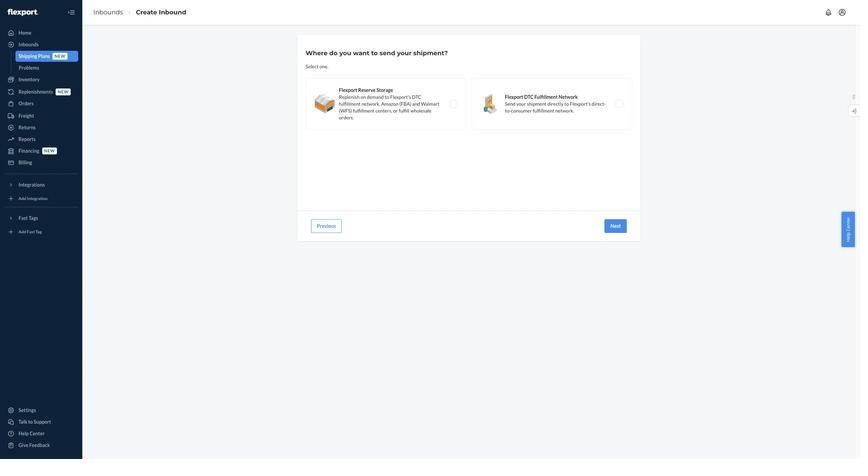 Task type: describe. For each thing, give the bounding box(es) containing it.
reserve
[[359, 87, 376, 93]]

plans
[[38, 53, 50, 59]]

send
[[505, 101, 516, 107]]

1 vertical spatial inbounds
[[19, 42, 39, 47]]

home link
[[4, 27, 78, 38]]

previous
[[317, 223, 336, 229]]

(fba)
[[400, 101, 412, 107]]

send
[[380, 49, 396, 57]]

fulfillment
[[535, 94, 558, 100]]

shipping plans
[[19, 53, 50, 59]]

on
[[361, 94, 366, 100]]

one.
[[320, 64, 329, 69]]

orders link
[[4, 98, 78, 109]]

home
[[19, 30, 32, 36]]

inventory
[[19, 77, 40, 82]]

to left send
[[372, 49, 378, 57]]

reports link
[[4, 134, 78, 145]]

integration
[[27, 196, 48, 201]]

orders
[[19, 101, 34, 106]]

returns link
[[4, 122, 78, 133]]

network,
[[362, 101, 381, 107]]

freight link
[[4, 111, 78, 122]]

fast tags
[[19, 215, 38, 221]]

flexport logo image
[[8, 9, 38, 16]]

do
[[330, 49, 338, 57]]

to-
[[505, 108, 512, 114]]

tag
[[36, 230, 42, 235]]

flexport reserve storage replenish on demand to flexport's dtc fulfillment network, amazon (fba) and walmart (wfs) fulfillment centers, or fulfill wholesale orders.
[[339, 87, 440, 121]]

centers,
[[376, 108, 393, 114]]

fast tags button
[[4, 213, 78, 224]]

walmart
[[421, 101, 440, 107]]

network.
[[556, 108, 575, 114]]

inbound
[[159, 8, 186, 16]]

shipment
[[527, 101, 547, 107]]

talk to support button
[[4, 417, 78, 428]]

storage
[[377, 87, 393, 93]]

where
[[306, 49, 328, 57]]

freight
[[19, 113, 34, 119]]

wholesale
[[411, 108, 432, 114]]

previous button
[[311, 219, 342, 233]]

center inside button
[[846, 217, 852, 231]]

problems
[[19, 65, 39, 71]]

give
[[19, 443, 28, 448]]

orders.
[[339, 115, 354, 121]]

add fast tag link
[[4, 227, 78, 238]]

add for add fast tag
[[19, 230, 26, 235]]

help center inside button
[[846, 217, 852, 242]]

you
[[340, 49, 352, 57]]

settings link
[[4, 405, 78, 416]]

flexport's inside the flexport dtc fulfillment network send your shipment directly to flexport's direct- to-consumer fulfillment network.
[[570, 101, 591, 107]]

problems link
[[15, 62, 78, 73]]

fulfillment down replenish
[[339, 101, 361, 107]]

and
[[413, 101, 420, 107]]

next button
[[605, 219, 627, 233]]

consumer
[[512, 108, 532, 114]]

help inside button
[[846, 232, 852, 242]]

flexport's inside flexport reserve storage replenish on demand to flexport's dtc fulfillment network, amazon (fba) and walmart (wfs) fulfillment centers, or fulfill wholesale orders.
[[390, 94, 411, 100]]

fulfillment down 'network,'
[[353, 108, 375, 114]]

give feedback button
[[4, 440, 78, 451]]

tags
[[29, 215, 38, 221]]

support
[[34, 419, 51, 425]]



Task type: vqa. For each thing, say whether or not it's contained in the screenshot.
Transfer inside STORAGE TO ECOM TRANSFER ST3E7BAA943C CREATED OCT 23, 2023
no



Task type: locate. For each thing, give the bounding box(es) containing it.
0 vertical spatial inbounds
[[93, 8, 123, 16]]

1 vertical spatial center
[[30, 431, 45, 437]]

new up orders link
[[58, 89, 69, 95]]

1 vertical spatial fast
[[27, 230, 35, 235]]

open notifications image
[[825, 8, 833, 16]]

0 vertical spatial help
[[846, 232, 852, 242]]

open account menu image
[[839, 8, 847, 16]]

to inside 'talk to support' button
[[28, 419, 33, 425]]

1 vertical spatial flexport's
[[570, 101, 591, 107]]

select one.
[[306, 64, 329, 69]]

new down reports link
[[44, 148, 55, 154]]

flexport dtc fulfillment network send your shipment directly to flexport's direct- to-consumer fulfillment network.
[[505, 94, 606, 114]]

inbounds link inside breadcrumbs navigation
[[93, 8, 123, 16]]

1 horizontal spatial flexport's
[[570, 101, 591, 107]]

1 vertical spatial inbounds link
[[4, 39, 78, 50]]

shipment?
[[414, 49, 448, 57]]

flexport inside the flexport dtc fulfillment network send your shipment directly to flexport's direct- to-consumer fulfillment network.
[[505, 94, 524, 100]]

to right talk
[[28, 419, 33, 425]]

inbounds inside breadcrumbs navigation
[[93, 8, 123, 16]]

flexport for flexport dtc fulfillment network send your shipment directly to flexport's direct- to-consumer fulfillment network.
[[505, 94, 524, 100]]

fulfillment
[[339, 101, 361, 107], [353, 108, 375, 114], [533, 108, 555, 114]]

1 horizontal spatial help
[[846, 232, 852, 242]]

replenish
[[339, 94, 360, 100]]

flexport
[[339, 87, 358, 93], [505, 94, 524, 100]]

fast left tag
[[27, 230, 35, 235]]

shipping
[[19, 53, 37, 59]]

new for shipping plans
[[55, 54, 66, 59]]

help center button
[[843, 212, 856, 247]]

talk to support
[[19, 419, 51, 425]]

1 add from the top
[[19, 196, 26, 201]]

reports
[[19, 136, 36, 142]]

1 horizontal spatial inbounds
[[93, 8, 123, 16]]

dtc up shipment at the right of the page
[[525, 94, 534, 100]]

network
[[559, 94, 578, 100]]

dtc inside the flexport dtc fulfillment network send your shipment directly to flexport's direct- to-consumer fulfillment network.
[[525, 94, 534, 100]]

0 vertical spatial center
[[846, 217, 852, 231]]

direct-
[[592, 101, 606, 107]]

flexport inside flexport reserve storage replenish on demand to flexport's dtc fulfillment network, amazon (fba) and walmart (wfs) fulfillment centers, or fulfill wholesale orders.
[[339, 87, 358, 93]]

add integration
[[19, 196, 48, 201]]

fulfill
[[399, 108, 410, 114]]

new for replenishments
[[58, 89, 69, 95]]

inbounds
[[93, 8, 123, 16], [19, 42, 39, 47]]

flexport up send
[[505, 94, 524, 100]]

financing
[[19, 148, 39, 154]]

directly
[[548, 101, 564, 107]]

billing
[[19, 160, 32, 166]]

0 vertical spatial add
[[19, 196, 26, 201]]

0 vertical spatial flexport's
[[390, 94, 411, 100]]

0 vertical spatial your
[[397, 49, 412, 57]]

0 horizontal spatial help center
[[19, 431, 45, 437]]

1 vertical spatial help center
[[19, 431, 45, 437]]

fast left tags
[[19, 215, 28, 221]]

next
[[611, 223, 622, 229]]

fulfillment inside the flexport dtc fulfillment network send your shipment directly to flexport's direct- to-consumer fulfillment network.
[[533, 108, 555, 114]]

amazon
[[382, 101, 399, 107]]

to down network
[[565, 101, 569, 107]]

feedback
[[29, 443, 50, 448]]

dtc
[[412, 94, 422, 100], [525, 94, 534, 100]]

2 vertical spatial new
[[44, 148, 55, 154]]

1 vertical spatial flexport
[[505, 94, 524, 100]]

want
[[353, 49, 370, 57]]

dtc up "and"
[[412, 94, 422, 100]]

demand
[[367, 94, 384, 100]]

add for add integration
[[19, 196, 26, 201]]

inventory link
[[4, 74, 78, 85]]

new for financing
[[44, 148, 55, 154]]

select
[[306, 64, 319, 69]]

breadcrumbs navigation
[[88, 2, 192, 22]]

1 vertical spatial add
[[19, 230, 26, 235]]

help
[[846, 232, 852, 242], [19, 431, 29, 437]]

billing link
[[4, 157, 78, 168]]

0 horizontal spatial flexport's
[[390, 94, 411, 100]]

0 horizontal spatial inbounds
[[19, 42, 39, 47]]

your right send
[[397, 49, 412, 57]]

flexport for flexport reserve storage replenish on demand to flexport's dtc fulfillment network, amazon (fba) and walmart (wfs) fulfillment centers, or fulfill wholesale orders.
[[339, 87, 358, 93]]

flexport's down network
[[570, 101, 591, 107]]

to
[[372, 49, 378, 57], [385, 94, 390, 100], [565, 101, 569, 107], [28, 419, 33, 425]]

1 vertical spatial help
[[19, 431, 29, 437]]

1 horizontal spatial inbounds link
[[93, 8, 123, 16]]

1 vertical spatial your
[[517, 101, 527, 107]]

dtc inside flexport reserve storage replenish on demand to flexport's dtc fulfillment network, amazon (fba) and walmart (wfs) fulfillment centers, or fulfill wholesale orders.
[[412, 94, 422, 100]]

add left integration
[[19, 196, 26, 201]]

to down storage
[[385, 94, 390, 100]]

to inside flexport reserve storage replenish on demand to flexport's dtc fulfillment network, amazon (fba) and walmart (wfs) fulfillment centers, or fulfill wholesale orders.
[[385, 94, 390, 100]]

help center
[[846, 217, 852, 242], [19, 431, 45, 437]]

where do you want to send your shipment?
[[306, 49, 448, 57]]

to inside the flexport dtc fulfillment network send your shipment directly to flexport's direct- to-consumer fulfillment network.
[[565, 101, 569, 107]]

1 vertical spatial new
[[58, 89, 69, 95]]

give feedback
[[19, 443, 50, 448]]

0 horizontal spatial inbounds link
[[4, 39, 78, 50]]

1 dtc from the left
[[412, 94, 422, 100]]

inbounds link
[[93, 8, 123, 16], [4, 39, 78, 50]]

flexport's up the (fba)
[[390, 94, 411, 100]]

0 horizontal spatial center
[[30, 431, 45, 437]]

new
[[55, 54, 66, 59], [58, 89, 69, 95], [44, 148, 55, 154]]

create
[[136, 8, 157, 16]]

or
[[394, 108, 398, 114]]

add
[[19, 196, 26, 201], [19, 230, 26, 235]]

0 horizontal spatial flexport
[[339, 87, 358, 93]]

create inbound
[[136, 8, 186, 16]]

2 dtc from the left
[[525, 94, 534, 100]]

your up consumer
[[517, 101, 527, 107]]

new right plans
[[55, 54, 66, 59]]

2 add from the top
[[19, 230, 26, 235]]

settings
[[19, 408, 36, 413]]

fulfillment down shipment at the right of the page
[[533, 108, 555, 114]]

add integration link
[[4, 193, 78, 204]]

help center link
[[4, 429, 78, 440]]

1 horizontal spatial flexport
[[505, 94, 524, 100]]

replenishments
[[19, 89, 53, 95]]

flexport up replenish
[[339, 87, 358, 93]]

add fast tag
[[19, 230, 42, 235]]

create inbound link
[[136, 8, 186, 16]]

talk
[[19, 419, 27, 425]]

your
[[397, 49, 412, 57], [517, 101, 527, 107]]

0 vertical spatial fast
[[19, 215, 28, 221]]

(wfs)
[[339, 108, 352, 114]]

0 horizontal spatial your
[[397, 49, 412, 57]]

0 vertical spatial new
[[55, 54, 66, 59]]

integrations
[[19, 182, 45, 188]]

your inside the flexport dtc fulfillment network send your shipment directly to flexport's direct- to-consumer fulfillment network.
[[517, 101, 527, 107]]

0 vertical spatial inbounds link
[[93, 8, 123, 16]]

1 horizontal spatial dtc
[[525, 94, 534, 100]]

add down fast tags
[[19, 230, 26, 235]]

integrations button
[[4, 180, 78, 191]]

1 horizontal spatial center
[[846, 217, 852, 231]]

close navigation image
[[67, 8, 76, 16]]

0 horizontal spatial help
[[19, 431, 29, 437]]

1 horizontal spatial your
[[517, 101, 527, 107]]

fast inside dropdown button
[[19, 215, 28, 221]]

flexport's
[[390, 94, 411, 100], [570, 101, 591, 107]]

fast
[[19, 215, 28, 221], [27, 230, 35, 235]]

0 horizontal spatial dtc
[[412, 94, 422, 100]]

1 horizontal spatial help center
[[846, 217, 852, 242]]

returns
[[19, 125, 36, 130]]

0 vertical spatial help center
[[846, 217, 852, 242]]

0 vertical spatial flexport
[[339, 87, 358, 93]]



